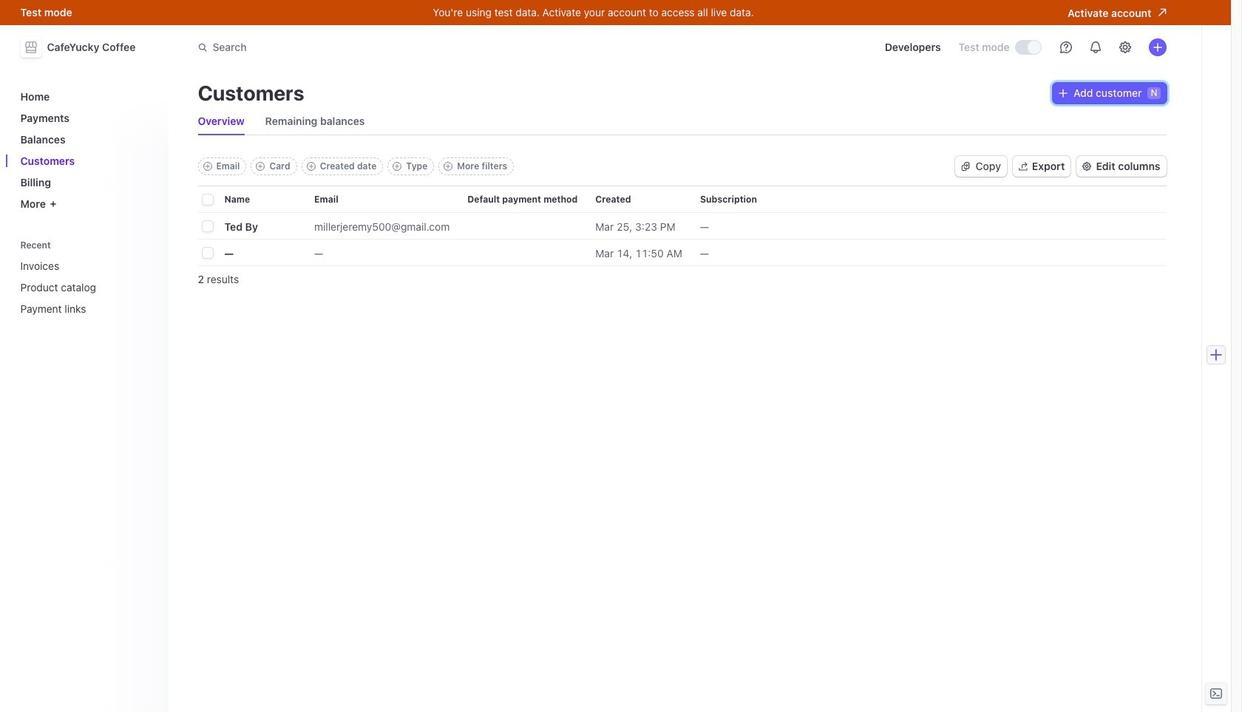 Task type: describe. For each thing, give the bounding box(es) containing it.
add email image
[[203, 162, 212, 171]]

1 select item checkbox from the top
[[202, 221, 213, 231]]

notifications image
[[1090, 41, 1101, 53]]

help image
[[1060, 41, 1072, 53]]

Search text field
[[189, 34, 606, 61]]

2 recent element from the top
[[14, 254, 159, 321]]

Select All checkbox
[[202, 195, 213, 205]]

core navigation links element
[[14, 84, 159, 216]]



Task type: vqa. For each thing, say whether or not it's contained in the screenshot.
Test clocks link
no



Task type: locate. For each thing, give the bounding box(es) containing it.
1 recent element from the top
[[14, 235, 159, 321]]

0 vertical spatial select item checkbox
[[202, 221, 213, 231]]

add more filters image
[[444, 162, 453, 171]]

svg image
[[961, 162, 970, 171]]

toolbar
[[198, 157, 514, 175]]

add type image
[[393, 162, 402, 171]]

settings image
[[1119, 41, 1131, 53]]

1 vertical spatial select item checkbox
[[202, 248, 213, 258]]

Select item checkbox
[[202, 221, 213, 231], [202, 248, 213, 258]]

tab list
[[198, 108, 1166, 135]]

None search field
[[189, 34, 606, 61]]

recent element
[[14, 235, 159, 321], [14, 254, 159, 321]]

svg image
[[1059, 89, 1068, 98]]

2 select item checkbox from the top
[[202, 248, 213, 258]]

add created date image
[[307, 162, 315, 171]]

Test mode checkbox
[[1016, 41, 1041, 54]]

clear history image
[[145, 241, 153, 250]]

add card image
[[256, 162, 265, 171]]



